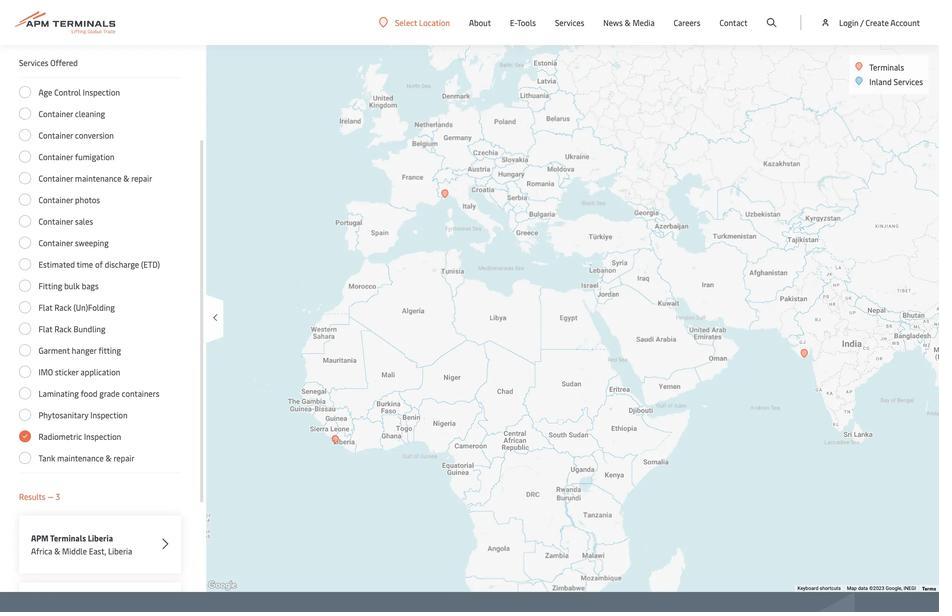 Task type: describe. For each thing, give the bounding box(es) containing it.
Container fumigation radio
[[19, 151, 31, 163]]

containers
[[122, 388, 160, 399]]

Flat Rack  (Un)Folding radio
[[19, 302, 31, 314]]

fumigation
[[75, 151, 115, 162]]

application
[[81, 367, 120, 378]]

inspection for radiometric inspection
[[84, 431, 121, 442]]

conversion
[[75, 130, 114, 141]]

estimated time of discharge (etd)
[[39, 259, 160, 270]]

& inside apm terminals liberia africa & middle east, liberia
[[54, 546, 60, 557]]

(un)folding
[[74, 302, 115, 313]]

container conversion
[[39, 130, 114, 141]]

keyboard shortcuts button
[[798, 586, 842, 593]]

repair for tank maintenance & repair
[[114, 453, 135, 464]]

bulk
[[64, 281, 80, 292]]

imo
[[39, 367, 53, 378]]

food
[[81, 388, 98, 399]]

results — 3
[[19, 492, 60, 503]]

terms
[[923, 586, 937, 593]]

middle
[[62, 546, 87, 557]]

laminating food grade containers
[[39, 388, 160, 399]]

container for container conversion
[[39, 130, 73, 141]]

select
[[395, 17, 418, 28]]

laminating
[[39, 388, 79, 399]]

flat rack bundling
[[39, 324, 106, 335]]

Flat Rack Bundling radio
[[19, 323, 31, 335]]

media
[[633, 17, 655, 28]]

container sweeping
[[39, 237, 109, 249]]

results
[[19, 492, 46, 503]]

container sales
[[39, 216, 93, 227]]

time
[[77, 259, 93, 270]]

Radiometric Inspection radio
[[19, 431, 31, 443]]

Tank maintenance & repair radio
[[19, 452, 31, 464]]

inland services
[[870, 76, 924, 87]]

Estimated time of discharge (ETD) radio
[[19, 259, 31, 271]]

keyboard shortcuts
[[798, 586, 842, 592]]

3
[[56, 492, 60, 503]]

contact button
[[720, 0, 748, 45]]

africa
[[31, 546, 52, 557]]

phytosanitary
[[39, 410, 88, 421]]

2 horizontal spatial services
[[895, 76, 924, 87]]

google,
[[886, 586, 903, 592]]

flat for flat rack  (un)folding
[[39, 302, 53, 313]]

apm terminals liberia africa & middle east, liberia
[[31, 533, 132, 557]]

Container cleaning radio
[[19, 108, 31, 120]]

Garment hanger fitting radio
[[19, 345, 31, 357]]

repair for container maintenance & repair
[[131, 173, 152, 184]]

news & media button
[[604, 0, 655, 45]]

Container sweeping radio
[[19, 237, 31, 249]]

terms link
[[923, 586, 937, 593]]

container for container sales
[[39, 216, 73, 227]]

select location
[[395, 17, 450, 28]]

sticker
[[55, 367, 79, 378]]

bundling
[[74, 324, 106, 335]]

Container sales radio
[[19, 215, 31, 227]]

Phytosanitary Inspection radio
[[19, 409, 31, 421]]

flat for flat rack bundling
[[39, 324, 53, 335]]

fitting bulk bags
[[39, 281, 99, 292]]

1 vertical spatial liberia
[[108, 546, 132, 557]]

create
[[866, 17, 890, 28]]

photos
[[75, 194, 100, 205]]

offered
[[50, 57, 78, 68]]

apm
[[31, 533, 49, 544]]

discharge
[[105, 259, 139, 270]]

about button
[[469, 0, 491, 45]]

keyboard
[[798, 586, 819, 592]]

careers button
[[674, 0, 701, 45]]

sweeping
[[75, 237, 109, 249]]

estimated
[[39, 259, 75, 270]]

Container photos radio
[[19, 194, 31, 206]]

inland
[[870, 76, 893, 87]]

fitting
[[99, 345, 121, 356]]

container for container photos
[[39, 194, 73, 205]]

flat rack  (un)folding
[[39, 302, 115, 313]]

maintenance for container
[[75, 173, 122, 184]]

map region
[[142, 0, 940, 607]]

shortcuts
[[820, 586, 842, 592]]

/
[[861, 17, 864, 28]]

0 vertical spatial inspection
[[83, 87, 120, 98]]

phytosanitary inspection
[[39, 410, 128, 421]]

inegi
[[905, 586, 917, 592]]

hanger
[[72, 345, 97, 356]]

account
[[891, 17, 921, 28]]

e-tools button
[[510, 0, 536, 45]]

(etd)
[[141, 259, 160, 270]]

Container conversion radio
[[19, 129, 31, 141]]

inspection for phytosanitary inspection
[[90, 410, 128, 421]]



Task type: locate. For each thing, give the bounding box(es) containing it.
3 container from the top
[[39, 151, 73, 162]]

contact
[[720, 17, 748, 28]]

1 vertical spatial terminals
[[50, 533, 86, 544]]

rack
[[54, 302, 72, 313], [54, 324, 72, 335]]

map
[[848, 586, 858, 592]]

1 container from the top
[[39, 108, 73, 119]]

garment
[[39, 345, 70, 356]]

7 container from the top
[[39, 237, 73, 249]]

container up the container photos
[[39, 173, 73, 184]]

container for container sweeping
[[39, 237, 73, 249]]

1 vertical spatial repair
[[114, 453, 135, 464]]

0 horizontal spatial terminals
[[50, 533, 86, 544]]

container down age
[[39, 108, 73, 119]]

container for container cleaning
[[39, 108, 73, 119]]

0 vertical spatial services
[[555, 17, 585, 28]]

2 container from the top
[[39, 130, 73, 141]]

1 vertical spatial services
[[19, 57, 48, 68]]

about
[[469, 17, 491, 28]]

liberia
[[88, 533, 113, 544], [108, 546, 132, 557]]

&
[[625, 17, 631, 28], [124, 173, 129, 184], [106, 453, 112, 464], [54, 546, 60, 557]]

container down the 'container conversion'
[[39, 151, 73, 162]]

inspection up cleaning
[[83, 87, 120, 98]]

bags
[[82, 281, 99, 292]]

liberia up east,
[[88, 533, 113, 544]]

grade
[[99, 388, 120, 399]]

rack up garment
[[54, 324, 72, 335]]

services left offered
[[19, 57, 48, 68]]

terminals inside apm terminals liberia africa & middle east, liberia
[[50, 533, 86, 544]]

tools
[[518, 17, 536, 28]]

0 vertical spatial terminals
[[870, 62, 905, 73]]

container cleaning
[[39, 108, 105, 119]]

2 vertical spatial inspection
[[84, 431, 121, 442]]

0 vertical spatial liberia
[[88, 533, 113, 544]]

services right inland
[[895, 76, 924, 87]]

services offered
[[19, 57, 78, 68]]

terminals up middle
[[50, 533, 86, 544]]

container fumigation
[[39, 151, 115, 162]]

login
[[840, 17, 859, 28]]

container maintenance & repair
[[39, 173, 152, 184]]

Laminating food grade containers radio
[[19, 388, 31, 400]]

services button
[[555, 0, 585, 45]]

container up estimated
[[39, 237, 73, 249]]

container up container sales
[[39, 194, 73, 205]]

inspection down the grade
[[90, 410, 128, 421]]

maintenance for tank
[[57, 453, 104, 464]]

IMO sticker application radio
[[19, 366, 31, 378]]

e-tools
[[510, 17, 536, 28]]

©2023
[[870, 586, 885, 592]]

6 container from the top
[[39, 216, 73, 227]]

news
[[604, 17, 623, 28]]

data
[[859, 586, 869, 592]]

Age Control Inspection radio
[[19, 86, 31, 98]]

map data ©2023 google, inegi
[[848, 586, 917, 592]]

container down the container cleaning
[[39, 130, 73, 141]]

tank
[[39, 453, 55, 464]]

0 vertical spatial flat
[[39, 302, 53, 313]]

container
[[39, 108, 73, 119], [39, 130, 73, 141], [39, 151, 73, 162], [39, 173, 73, 184], [39, 194, 73, 205], [39, 216, 73, 227], [39, 237, 73, 249]]

2 rack from the top
[[54, 324, 72, 335]]

services
[[555, 17, 585, 28], [19, 57, 48, 68], [895, 76, 924, 87]]

careers
[[674, 17, 701, 28]]

google image
[[206, 580, 239, 593]]

imo sticker application
[[39, 367, 120, 378]]

rack for bundling
[[54, 324, 72, 335]]

1 flat from the top
[[39, 302, 53, 313]]

maintenance down fumigation
[[75, 173, 122, 184]]

1 vertical spatial rack
[[54, 324, 72, 335]]

location
[[419, 17, 450, 28]]

2 flat from the top
[[39, 324, 53, 335]]

0 vertical spatial repair
[[131, 173, 152, 184]]

0 vertical spatial rack
[[54, 302, 72, 313]]

radiometric inspection
[[39, 431, 121, 442]]

container down the container photos
[[39, 216, 73, 227]]

container for container maintenance & repair
[[39, 173, 73, 184]]

2 vertical spatial services
[[895, 76, 924, 87]]

of
[[95, 259, 103, 270]]

select location button
[[379, 17, 450, 28]]

1 horizontal spatial services
[[555, 17, 585, 28]]

& inside news & media popup button
[[625, 17, 631, 28]]

garment hanger fitting
[[39, 345, 121, 356]]

1 vertical spatial maintenance
[[57, 453, 104, 464]]

terminals up inland
[[870, 62, 905, 73]]

1 horizontal spatial terminals
[[870, 62, 905, 73]]

repair
[[131, 173, 152, 184], [114, 453, 135, 464]]

tank maintenance & repair
[[39, 453, 135, 464]]

sales
[[75, 216, 93, 227]]

1 vertical spatial flat
[[39, 324, 53, 335]]

radiometric
[[39, 431, 82, 442]]

—
[[48, 492, 54, 503]]

control
[[54, 87, 81, 98]]

fitting
[[39, 281, 62, 292]]

services for services offered
[[19, 57, 48, 68]]

age control inspection
[[39, 87, 120, 98]]

maintenance
[[75, 173, 122, 184], [57, 453, 104, 464]]

flat right the flat rack bundling option
[[39, 324, 53, 335]]

inspection up tank maintenance & repair
[[84, 431, 121, 442]]

east,
[[89, 546, 106, 557]]

container for container fumigation
[[39, 151, 73, 162]]

4 container from the top
[[39, 173, 73, 184]]

e-
[[510, 17, 518, 28]]

rack down fitting bulk bags
[[54, 302, 72, 313]]

1 rack from the top
[[54, 302, 72, 313]]

services right tools
[[555, 17, 585, 28]]

news & media
[[604, 17, 655, 28]]

services for services
[[555, 17, 585, 28]]

age
[[39, 87, 52, 98]]

Fitting bulk bags radio
[[19, 280, 31, 292]]

flat right flat rack  (un)folding radio
[[39, 302, 53, 313]]

0 vertical spatial maintenance
[[75, 173, 122, 184]]

flat
[[39, 302, 53, 313], [39, 324, 53, 335]]

0 horizontal spatial services
[[19, 57, 48, 68]]

cleaning
[[75, 108, 105, 119]]

maintenance down the radiometric inspection on the bottom left
[[57, 453, 104, 464]]

container photos
[[39, 194, 100, 205]]

Container maintenance & repair radio
[[19, 172, 31, 184]]

terminals
[[870, 62, 905, 73], [50, 533, 86, 544]]

5 container from the top
[[39, 194, 73, 205]]

inspection
[[83, 87, 120, 98], [90, 410, 128, 421], [84, 431, 121, 442]]

liberia right east,
[[108, 546, 132, 557]]

rack for (un)folding
[[54, 302, 72, 313]]

1 vertical spatial inspection
[[90, 410, 128, 421]]

login / create account
[[840, 17, 921, 28]]

login / create account link
[[821, 0, 921, 45]]



Task type: vqa. For each thing, say whether or not it's contained in the screenshot.
seventh Container from the top of the page
yes



